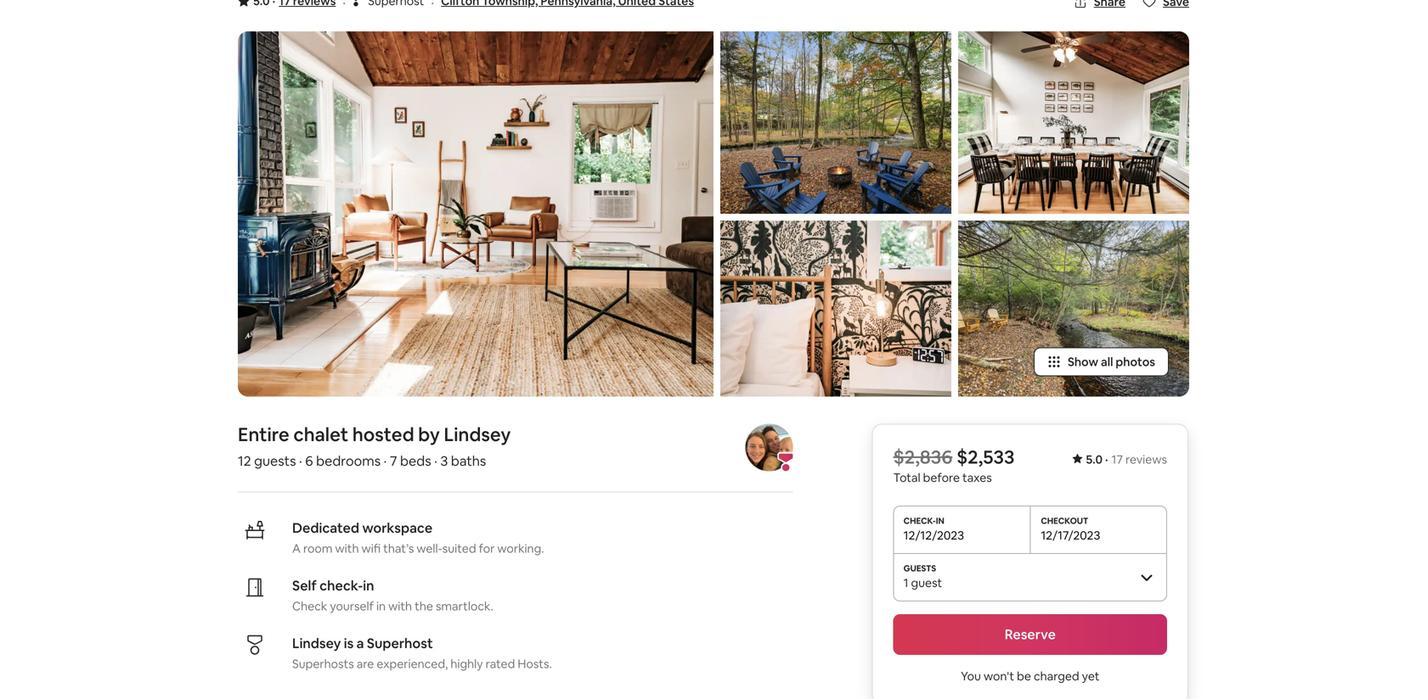 Task type: describe. For each thing, give the bounding box(es) containing it.
lindsey is a superhost superhosts are experienced, highly rated hosts.
[[292, 635, 552, 672]]

with inside the self check-in check yourself in with the smartlock.
[[388, 599, 412, 615]]

baths
[[451, 453, 486, 470]]

for
[[479, 541, 495, 557]]

$2,836
[[893, 445, 952, 470]]

6
[[305, 453, 313, 470]]

reserve button
[[893, 615, 1167, 656]]

self
[[292, 578, 317, 595]]

that's
[[383, 541, 414, 557]]

be
[[1017, 669, 1031, 685]]

1
[[904, 576, 908, 591]]

yet
[[1082, 669, 1100, 685]]

the
[[415, 599, 433, 615]]

beds
[[400, 453, 431, 470]]

charged
[[1034, 669, 1079, 685]]

highly
[[451, 657, 483, 672]]

with inside dedicated workspace a room with wifi that's well-suited for working.
[[335, 541, 359, 557]]

you won't be charged yet
[[961, 669, 1100, 685]]

room
[[303, 541, 333, 557]]

show all photos button
[[1034, 348, 1169, 377]]

check-
[[320, 578, 363, 595]]

show all photos
[[1068, 355, 1155, 370]]

show
[[1068, 355, 1098, 370]]

rated
[[486, 657, 515, 672]]

working.
[[497, 541, 544, 557]]

a
[[356, 635, 364, 653]]

guest
[[911, 576, 942, 591]]

1 guest
[[904, 576, 942, 591]]

by lindsey
[[418, 423, 511, 447]]

total
[[893, 471, 920, 486]]

suited
[[442, 541, 476, 557]]

guests
[[254, 453, 296, 470]]

photos
[[1116, 355, 1155, 370]]

dedicated workspace a room with wifi that's well-suited for working.
[[292, 520, 544, 557]]

superhosts
[[292, 657, 354, 672]]

our favorite spot in the house? the coffee nook. catch us here wrapped in a blanket reading a book or staring out the floor-to-ceiling windows overlooking the forest clutching a cup of tea. image
[[238, 31, 714, 397]]

dedicated
[[292, 520, 359, 537]]

7
[[390, 453, 397, 470]]

riverside serenity: relax in adirondack chairs by the water's edge image
[[958, 221, 1189, 397]]

3
[[440, 453, 448, 470]]

3 · from the left
[[384, 453, 387, 470]]

lindsey
[[292, 635, 341, 653]]

hosts.
[[518, 657, 552, 672]]

yourself
[[330, 599, 374, 615]]



Task type: locate. For each thing, give the bounding box(es) containing it.
reviews
[[1126, 452, 1167, 468]]

12
[[238, 453, 251, 470]]

12/12/2023
[[904, 528, 964, 544]]

$2,533
[[957, 445, 1015, 470]]

· left 7
[[384, 453, 387, 470]]

are
[[357, 657, 374, 672]]

won't
[[984, 669, 1014, 685]]

$2,836 $2,533 total before taxes
[[893, 445, 1015, 486]]

hosted
[[352, 423, 414, 447]]

well-
[[417, 541, 442, 557]]

lindsey is a superhost. learn more about lindsey. image
[[745, 424, 793, 472], [745, 424, 793, 472]]

with
[[335, 541, 359, 557], [388, 599, 412, 615]]

· left 3
[[434, 453, 437, 470]]

0 horizontal spatial in
[[363, 578, 374, 595]]

self check-in check yourself in with the smartlock.
[[292, 578, 493, 615]]

5.0 · 17 reviews
[[1086, 452, 1167, 468]]

gather in style: create lasting memories in our beautiful dining room with a table that seats 12, surrounded by the beauty of nature. image
[[958, 31, 1189, 214]]

a
[[292, 541, 301, 557]]

reserve
[[1005, 626, 1056, 644]]

with left wifi
[[335, 541, 359, 557]]

1 · from the left
[[1105, 452, 1108, 468]]

bedrooms
[[316, 453, 381, 470]]

4 · from the left
[[434, 453, 437, 470]]

5.0
[[1086, 452, 1103, 468]]

in up yourself
[[363, 578, 374, 595]]

12/17/2023
[[1041, 528, 1100, 544]]

you
[[961, 669, 981, 685]]

17
[[1112, 452, 1123, 468]]

2 · from the left
[[299, 453, 302, 470]]

smartlock.
[[436, 599, 493, 615]]

1 guest button
[[893, 554, 1167, 601]]

1 vertical spatial in
[[376, 599, 386, 615]]

superhost
[[367, 635, 433, 653]]

is
[[344, 635, 354, 653]]

this designer woodland-themed wallpaper brings the master bedroom the cozy - yet stylish - feeling of being immersed in nature. no detail is too small! image
[[720, 221, 951, 397]]

1 horizontal spatial in
[[376, 599, 386, 615]]

·
[[1105, 452, 1108, 468], [299, 453, 302, 470], [384, 453, 387, 470], [434, 453, 437, 470]]

1 horizontal spatial with
[[388, 599, 412, 615]]

taxes
[[962, 471, 992, 486]]

wifi
[[361, 541, 381, 557]]

experienced,
[[377, 657, 448, 672]]

in
[[363, 578, 374, 595], [376, 599, 386, 615]]

0 horizontal spatial with
[[335, 541, 359, 557]]

check
[[292, 599, 327, 615]]

all
[[1101, 355, 1113, 370]]

1 vertical spatial with
[[388, 599, 412, 615]]

what's better than a roaring fire with the river bubbling in the background? image
[[720, 31, 951, 214]]

workspace
[[362, 520, 432, 537]]

· left 6
[[299, 453, 302, 470]]

before
[[923, 471, 960, 486]]

chalet
[[293, 423, 348, 447]]

in right yourself
[[376, 599, 386, 615]]

0 vertical spatial with
[[335, 541, 359, 557]]

0 vertical spatial in
[[363, 578, 374, 595]]

· left '17'
[[1105, 452, 1108, 468]]

entire
[[238, 423, 289, 447]]

entire chalet hosted by lindsey 12 guests · 6 bedrooms · 7 beds · 3 baths
[[238, 423, 511, 470]]

with left the
[[388, 599, 412, 615]]



Task type: vqa. For each thing, say whether or not it's contained in the screenshot.


